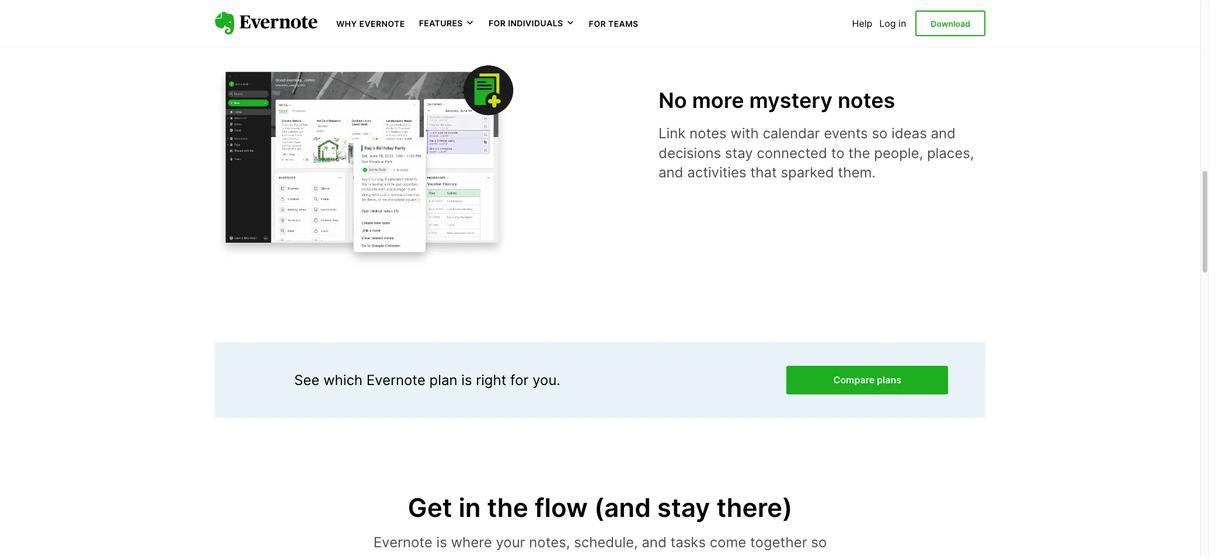 Task type: describe. For each thing, give the bounding box(es) containing it.
less
[[659, 554, 685, 557]]

so inside the link notes with calendar events so ideas and decisions stay connected to the people, places, and activities that sparked them.
[[872, 125, 888, 142]]

evernote logo image
[[215, 12, 318, 35]]

you.
[[533, 372, 561, 389]]

0 vertical spatial evernote
[[360, 19, 405, 29]]

come
[[710, 535, 747, 551]]

the inside the link notes with calendar events so ideas and decisions stay connected to the people, places, and activities that sparked them.
[[849, 145, 871, 162]]

log in link
[[880, 18, 907, 29]]

evernote inside the evernote is where your notes, schedule, and tasks come together so you can get more done with less effort.
[[374, 535, 433, 551]]

in for get
[[459, 493, 481, 524]]

individuals
[[508, 18, 563, 28]]

for individuals button
[[489, 18, 575, 29]]

notes inside the link notes with calendar events so ideas and decisions stay connected to the people, places, and activities that sparked them.
[[690, 125, 727, 142]]

download link
[[916, 10, 986, 36]]

help link
[[852, 18, 873, 29]]

your
[[496, 535, 525, 551]]

to
[[832, 145, 845, 162]]

connected
[[757, 145, 828, 162]]

log
[[880, 18, 896, 29]]

done
[[590, 554, 623, 557]]

people,
[[875, 145, 924, 162]]

decisions
[[659, 145, 721, 162]]

1 vertical spatial stay
[[658, 493, 711, 524]]

them.
[[838, 164, 876, 181]]

so inside the evernote is where your notes, schedule, and tasks come together so you can get more done with less effort.
[[811, 535, 827, 551]]

places,
[[927, 145, 974, 162]]

compare plans
[[834, 374, 902, 386]]

together
[[751, 535, 808, 551]]

effort.
[[689, 554, 730, 557]]

schedule,
[[574, 535, 638, 551]]

link
[[659, 125, 686, 142]]

help
[[852, 18, 873, 29]]

is inside the evernote is where your notes, schedule, and tasks come together so you can get more done with less effort.
[[437, 535, 447, 551]]

1 horizontal spatial more
[[692, 88, 744, 113]]

download
[[931, 19, 971, 29]]

which
[[324, 372, 363, 389]]

and inside the evernote is where your notes, schedule, and tasks come together so you can get more done with less effort.
[[642, 535, 667, 551]]

where
[[451, 535, 492, 551]]

sparked
[[781, 164, 834, 181]]

compare plans link
[[787, 366, 949, 395]]



Task type: vqa. For each thing, say whether or not it's contained in the screenshot.
Troubleshooting link
no



Task type: locate. For each thing, give the bounding box(es) containing it.
for
[[489, 18, 506, 28], [589, 19, 606, 29]]

notes up decisions
[[690, 125, 727, 142]]

0 vertical spatial the
[[849, 145, 871, 162]]

for inside button
[[489, 18, 506, 28]]

more inside the evernote is where your notes, schedule, and tasks come together so you can get more done with less effort.
[[552, 554, 586, 557]]

the up them. in the top of the page
[[849, 145, 871, 162]]

notes up events
[[838, 88, 896, 113]]

0 horizontal spatial for
[[489, 18, 506, 28]]

0 horizontal spatial more
[[552, 554, 586, 557]]

with left less at the bottom of page
[[627, 554, 655, 557]]

why
[[336, 19, 357, 29]]

1 horizontal spatial stay
[[725, 145, 753, 162]]

(and
[[594, 493, 651, 524]]

0 vertical spatial stay
[[725, 145, 753, 162]]

so right together
[[811, 535, 827, 551]]

get
[[526, 554, 548, 557]]

for
[[511, 372, 529, 389]]

can
[[498, 554, 522, 557]]

stay
[[725, 145, 753, 162], [658, 493, 711, 524]]

0 vertical spatial in
[[899, 18, 907, 29]]

0 horizontal spatial stay
[[658, 493, 711, 524]]

1 vertical spatial and
[[659, 164, 684, 181]]

0 vertical spatial so
[[872, 125, 888, 142]]

1 horizontal spatial the
[[849, 145, 871, 162]]

calendar in evernote home integration image
[[215, 63, 519, 268]]

for left individuals on the left top of page
[[489, 18, 506, 28]]

0 horizontal spatial so
[[811, 535, 827, 551]]

1 vertical spatial with
[[627, 554, 655, 557]]

more down notes,
[[552, 554, 586, 557]]

so
[[872, 125, 888, 142], [811, 535, 827, 551]]

in
[[899, 18, 907, 29], [459, 493, 481, 524]]

stay up tasks
[[658, 493, 711, 524]]

evernote right why
[[360, 19, 405, 29]]

why evernote
[[336, 19, 405, 29]]

plans
[[877, 374, 902, 386]]

no
[[659, 88, 687, 113]]

more
[[692, 88, 744, 113], [552, 554, 586, 557]]

0 horizontal spatial is
[[437, 535, 447, 551]]

notes
[[838, 88, 896, 113], [690, 125, 727, 142]]

so up people,
[[872, 125, 888, 142]]

for for for individuals
[[489, 18, 506, 28]]

0 horizontal spatial with
[[627, 554, 655, 557]]

1 vertical spatial in
[[459, 493, 481, 524]]

with inside the link notes with calendar events so ideas and decisions stay connected to the people, places, and activities that sparked them.
[[731, 125, 759, 142]]

evernote left plan
[[367, 372, 426, 389]]

0 vertical spatial with
[[731, 125, 759, 142]]

get in the flow (and stay there)
[[408, 493, 793, 524]]

teams
[[609, 19, 639, 29]]

0 horizontal spatial the
[[487, 493, 529, 524]]

for teams link
[[589, 18, 639, 29]]

and up less at the bottom of page
[[642, 535, 667, 551]]

the up your
[[487, 493, 529, 524]]

calendar
[[763, 125, 820, 142]]

is
[[462, 372, 472, 389], [437, 535, 447, 551]]

events
[[824, 125, 868, 142]]

get
[[408, 493, 452, 524]]

0 vertical spatial is
[[462, 372, 472, 389]]

evernote
[[360, 19, 405, 29], [367, 372, 426, 389], [374, 535, 433, 551]]

evernote down get
[[374, 535, 433, 551]]

1 vertical spatial so
[[811, 535, 827, 551]]

1 horizontal spatial with
[[731, 125, 759, 142]]

for individuals
[[489, 18, 563, 28]]

that
[[751, 164, 777, 181]]

see
[[294, 372, 320, 389]]

with up that
[[731, 125, 759, 142]]

1 vertical spatial evernote
[[367, 372, 426, 389]]

and
[[931, 125, 956, 142], [659, 164, 684, 181], [642, 535, 667, 551]]

flow
[[535, 493, 588, 524]]

mystery
[[750, 88, 833, 113]]

compare
[[834, 374, 875, 386]]

0 horizontal spatial notes
[[690, 125, 727, 142]]

1 horizontal spatial is
[[462, 372, 472, 389]]

2 vertical spatial and
[[642, 535, 667, 551]]

log in
[[880, 18, 907, 29]]

in right log
[[899, 18, 907, 29]]

see which evernote plan is right for you.
[[294, 372, 561, 389]]

notes,
[[529, 535, 570, 551]]

1 horizontal spatial for
[[589, 19, 606, 29]]

is left where
[[437, 535, 447, 551]]

stay inside the link notes with calendar events so ideas and decisions stay connected to the people, places, and activities that sparked them.
[[725, 145, 753, 162]]

1 vertical spatial the
[[487, 493, 529, 524]]

no more mystery notes
[[659, 88, 896, 113]]

1 horizontal spatial notes
[[838, 88, 896, 113]]

1 vertical spatial is
[[437, 535, 447, 551]]

1 vertical spatial notes
[[690, 125, 727, 142]]

plan
[[430, 372, 458, 389]]

2 vertical spatial evernote
[[374, 535, 433, 551]]

activities
[[688, 164, 747, 181]]

evernote is where your notes, schedule, and tasks come together so you can get more done with less effort.
[[374, 535, 827, 557]]

1 vertical spatial more
[[552, 554, 586, 557]]

tasks
[[671, 535, 706, 551]]

0 vertical spatial more
[[692, 88, 744, 113]]

more right 'no'
[[692, 88, 744, 113]]

with inside the evernote is where your notes, schedule, and tasks come together so you can get more done with less effort.
[[627, 554, 655, 557]]

1 horizontal spatial so
[[872, 125, 888, 142]]

the
[[849, 145, 871, 162], [487, 493, 529, 524]]

right
[[476, 372, 507, 389]]

and up places,
[[931, 125, 956, 142]]

ideas
[[892, 125, 927, 142]]

you
[[470, 554, 495, 557]]

features
[[419, 18, 463, 28]]

and down decisions
[[659, 164, 684, 181]]

for left teams
[[589, 19, 606, 29]]

stay up activities on the right
[[725, 145, 753, 162]]

why evernote link
[[336, 18, 405, 29]]

0 vertical spatial notes
[[838, 88, 896, 113]]

for teams
[[589, 19, 639, 29]]

is right plan
[[462, 372, 472, 389]]

features button
[[419, 18, 475, 29]]

in for log
[[899, 18, 907, 29]]

with
[[731, 125, 759, 142], [627, 554, 655, 557]]

0 horizontal spatial in
[[459, 493, 481, 524]]

link notes with calendar events so ideas and decisions stay connected to the people, places, and activities that sparked them.
[[659, 125, 974, 181]]

there)
[[717, 493, 793, 524]]

1 horizontal spatial in
[[899, 18, 907, 29]]

for for for teams
[[589, 19, 606, 29]]

0 vertical spatial and
[[931, 125, 956, 142]]

in up where
[[459, 493, 481, 524]]



